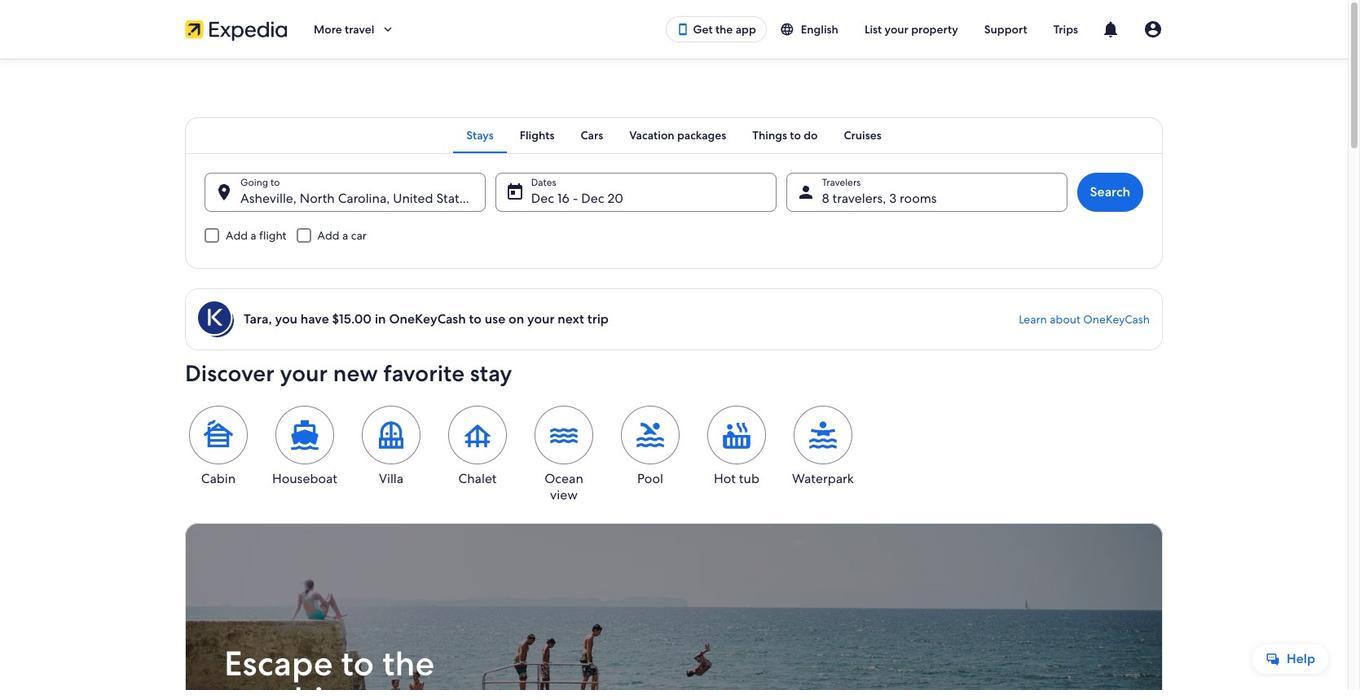 Task type: locate. For each thing, give the bounding box(es) containing it.
houseboat
[[272, 470, 337, 487]]

1 add from the left
[[226, 228, 248, 243]]

tab list
[[185, 117, 1163, 153]]

1 vertical spatial to
[[469, 310, 482, 328]]

0 vertical spatial the
[[715, 22, 733, 37]]

ocean
[[544, 470, 583, 487]]

chalet
[[458, 470, 497, 487]]

1 vertical spatial the
[[382, 641, 435, 686]]

to inside escape to the sunshine
[[341, 641, 374, 686]]

escape to the sunshine
[[224, 641, 435, 690]]

0 vertical spatial your
[[885, 22, 909, 37]]

property
[[911, 22, 958, 37]]

0 horizontal spatial a
[[250, 228, 256, 243]]

add
[[226, 228, 248, 243], [317, 228, 339, 243]]

travelers,
[[832, 190, 886, 207]]

carolina,
[[338, 190, 390, 207]]

of
[[475, 190, 488, 207]]

20
[[607, 190, 623, 207]]

app
[[736, 22, 756, 37]]

1 horizontal spatial your
[[527, 310, 555, 328]]

new
[[333, 359, 378, 388]]

0 horizontal spatial to
[[341, 641, 374, 686]]

waterpark
[[792, 470, 854, 487]]

villa button
[[358, 406, 425, 487]]

0 vertical spatial to
[[790, 128, 801, 143]]

dec right - in the left of the page
[[581, 190, 604, 207]]

1 horizontal spatial a
[[342, 228, 348, 243]]

0 horizontal spatial your
[[280, 359, 328, 388]]

the
[[715, 22, 733, 37], [382, 641, 435, 686]]

your right the on
[[527, 310, 555, 328]]

dec 16 - dec 20
[[531, 190, 623, 207]]

2 add from the left
[[317, 228, 339, 243]]

0 horizontal spatial dec
[[531, 190, 554, 207]]

onekeycash right about
[[1083, 312, 1150, 327]]

united
[[393, 190, 433, 207]]

0 horizontal spatial add
[[226, 228, 248, 243]]

1 vertical spatial your
[[527, 310, 555, 328]]

cars link
[[568, 117, 616, 153]]

2 a from the left
[[342, 228, 348, 243]]

your right list
[[885, 22, 909, 37]]

on
[[509, 310, 524, 328]]

things to do
[[752, 128, 818, 143]]

houseboat button
[[271, 406, 338, 487]]

discover your new favorite stay
[[185, 359, 512, 388]]

add left car
[[317, 228, 339, 243]]

tab list containing stays
[[185, 117, 1163, 153]]

to for the
[[341, 641, 374, 686]]

things to do link
[[739, 117, 831, 153]]

do
[[804, 128, 818, 143]]

to right escape
[[341, 641, 374, 686]]

one key blue tier image
[[198, 302, 234, 337]]

dec left 16
[[531, 190, 554, 207]]

travel sale activities deals image
[[185, 523, 1163, 690]]

a left car
[[342, 228, 348, 243]]

discover
[[185, 359, 275, 388]]

a for car
[[342, 228, 348, 243]]

expedia logo image
[[185, 18, 288, 41]]

1 horizontal spatial the
[[715, 22, 733, 37]]

dec
[[531, 190, 554, 207], [581, 190, 604, 207]]

north
[[300, 190, 335, 207]]

stays link
[[453, 117, 507, 153]]

vacation packages link
[[616, 117, 739, 153]]

a
[[250, 228, 256, 243], [342, 228, 348, 243]]

to inside tab list
[[790, 128, 801, 143]]

8 travelers, 3 rooms button
[[786, 173, 1067, 212]]

add for add a car
[[317, 228, 339, 243]]

1 a from the left
[[250, 228, 256, 243]]

cabin button
[[185, 406, 252, 487]]

to
[[790, 128, 801, 143], [469, 310, 482, 328], [341, 641, 374, 686]]

2 horizontal spatial your
[[885, 22, 909, 37]]

learn about onekeycash
[[1019, 312, 1150, 327]]

your left new
[[280, 359, 328, 388]]

onekeycash
[[389, 310, 466, 328], [1083, 312, 1150, 327]]

your
[[885, 22, 909, 37], [527, 310, 555, 328], [280, 359, 328, 388]]

onekeycash right in
[[389, 310, 466, 328]]

1 dec from the left
[[531, 190, 554, 207]]

car
[[351, 228, 367, 243]]

more travel
[[314, 22, 374, 37]]

1 horizontal spatial add
[[317, 228, 339, 243]]

get the app
[[693, 22, 756, 37]]

2 vertical spatial your
[[280, 359, 328, 388]]

2 horizontal spatial to
[[790, 128, 801, 143]]

vacation packages
[[629, 128, 726, 143]]

to left use
[[469, 310, 482, 328]]

a left flight
[[250, 228, 256, 243]]

to left do
[[790, 128, 801, 143]]

you
[[275, 310, 297, 328]]

8 travelers, 3 rooms
[[822, 190, 937, 207]]

use
[[485, 310, 505, 328]]

escape to the sunshine main content
[[0, 59, 1348, 690]]

ocean view button
[[531, 406, 597, 504]]

english button
[[767, 15, 851, 44]]

0 horizontal spatial the
[[382, 641, 435, 686]]

2 vertical spatial to
[[341, 641, 374, 686]]

more travel button
[[301, 10, 409, 49]]

$15.00
[[332, 310, 372, 328]]

about
[[1050, 312, 1081, 327]]

0 horizontal spatial onekeycash
[[389, 310, 466, 328]]

dec 16 - dec 20 button
[[495, 173, 776, 212]]

1 horizontal spatial dec
[[581, 190, 604, 207]]

escape
[[224, 641, 333, 686]]

add a flight
[[226, 228, 287, 243]]

a for flight
[[250, 228, 256, 243]]

add left flight
[[226, 228, 248, 243]]

states
[[436, 190, 472, 207]]



Task type: vqa. For each thing, say whether or not it's contained in the screenshot.
ESCAPE TO THE SUNSHINE main content
yes



Task type: describe. For each thing, give the bounding box(es) containing it.
america
[[491, 190, 539, 207]]

cars
[[581, 128, 603, 143]]

tab list inside escape to the sunshine main content
[[185, 117, 1163, 153]]

in
[[375, 310, 386, 328]]

support link
[[971, 15, 1040, 44]]

villa
[[379, 470, 403, 487]]

add a car
[[317, 228, 367, 243]]

cruises link
[[831, 117, 895, 153]]

rooms
[[900, 190, 937, 207]]

view
[[550, 487, 578, 504]]

list
[[865, 22, 882, 37]]

download button title image
[[677, 23, 690, 36]]

next
[[558, 310, 584, 328]]

trips
[[1053, 22, 1078, 37]]

more
[[314, 22, 342, 37]]

1 horizontal spatial to
[[469, 310, 482, 328]]

asheville, north carolina, united states of america button
[[205, 173, 539, 212]]

-
[[573, 190, 578, 207]]

tara image
[[1143, 20, 1163, 39]]

pool
[[637, 470, 663, 487]]

8
[[822, 190, 829, 207]]

get
[[693, 22, 713, 37]]

list your property
[[865, 22, 958, 37]]

travel
[[345, 22, 374, 37]]

stays
[[466, 128, 494, 143]]

asheville, north carolina, united states of america
[[240, 190, 539, 207]]

tara,
[[244, 310, 272, 328]]

notifications for menu image
[[1101, 20, 1121, 39]]

chalet button
[[444, 406, 511, 487]]

ocean view
[[544, 470, 583, 504]]

hot
[[714, 470, 736, 487]]

2 dec from the left
[[581, 190, 604, 207]]

add for add a flight
[[226, 228, 248, 243]]

tub
[[739, 470, 759, 487]]

support
[[984, 22, 1027, 37]]

have
[[300, 310, 329, 328]]

vacation
[[629, 128, 674, 143]]

the inside escape to the sunshine
[[382, 641, 435, 686]]

flight
[[259, 228, 287, 243]]

3
[[889, 190, 897, 207]]

your for discover your new favorite stay
[[280, 359, 328, 388]]

search
[[1090, 183, 1130, 200]]

tara, you have $15.00 in onekeycash to use on your next trip
[[244, 310, 609, 328]]

hot tub button
[[703, 406, 770, 487]]

trip
[[587, 310, 609, 328]]

english
[[801, 22, 838, 37]]

stay
[[470, 359, 512, 388]]

trailing image
[[381, 22, 395, 37]]

1 horizontal spatial onekeycash
[[1083, 312, 1150, 327]]

list your property link
[[851, 15, 971, 44]]

cruises
[[844, 128, 882, 143]]

hot tub
[[714, 470, 759, 487]]

your for list your property
[[885, 22, 909, 37]]

trips link
[[1040, 15, 1091, 44]]

learn
[[1019, 312, 1047, 327]]

waterpark button
[[790, 406, 856, 487]]

to for do
[[790, 128, 801, 143]]

pool button
[[617, 406, 684, 487]]

cabin
[[201, 470, 236, 487]]

sunshine
[[224, 677, 363, 690]]

flights
[[520, 128, 555, 143]]

small image
[[780, 22, 794, 37]]

get the app link
[[666, 16, 767, 42]]

things
[[752, 128, 787, 143]]

asheville,
[[240, 190, 297, 207]]

learn about onekeycash link
[[1019, 312, 1150, 327]]

flights link
[[507, 117, 568, 153]]

favorite
[[383, 359, 465, 388]]

packages
[[677, 128, 726, 143]]

search button
[[1077, 173, 1143, 212]]



